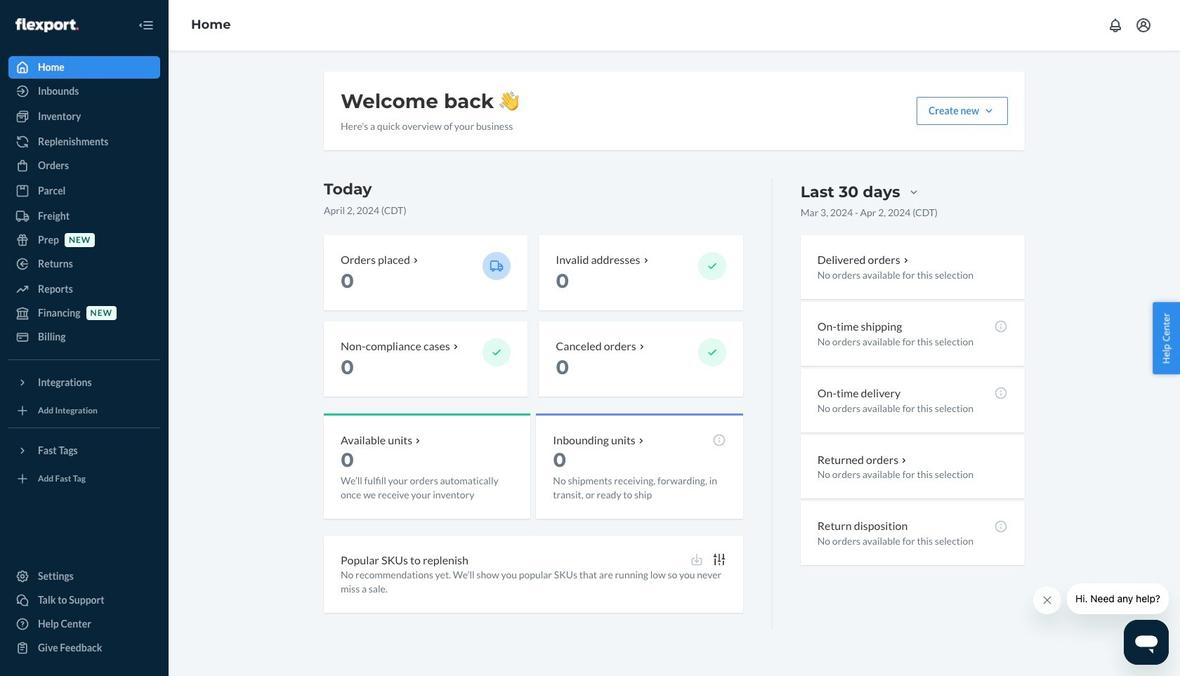 Task type: locate. For each thing, give the bounding box(es) containing it.
close navigation image
[[138, 17, 155, 34]]



Task type: describe. For each thing, give the bounding box(es) containing it.
flexport logo image
[[15, 18, 79, 32]]

open notifications image
[[1107, 17, 1124, 34]]

hand-wave emoji image
[[500, 91, 519, 111]]

open account menu image
[[1136, 17, 1152, 34]]



Task type: vqa. For each thing, say whether or not it's contained in the screenshot.
Flexport logo
yes



